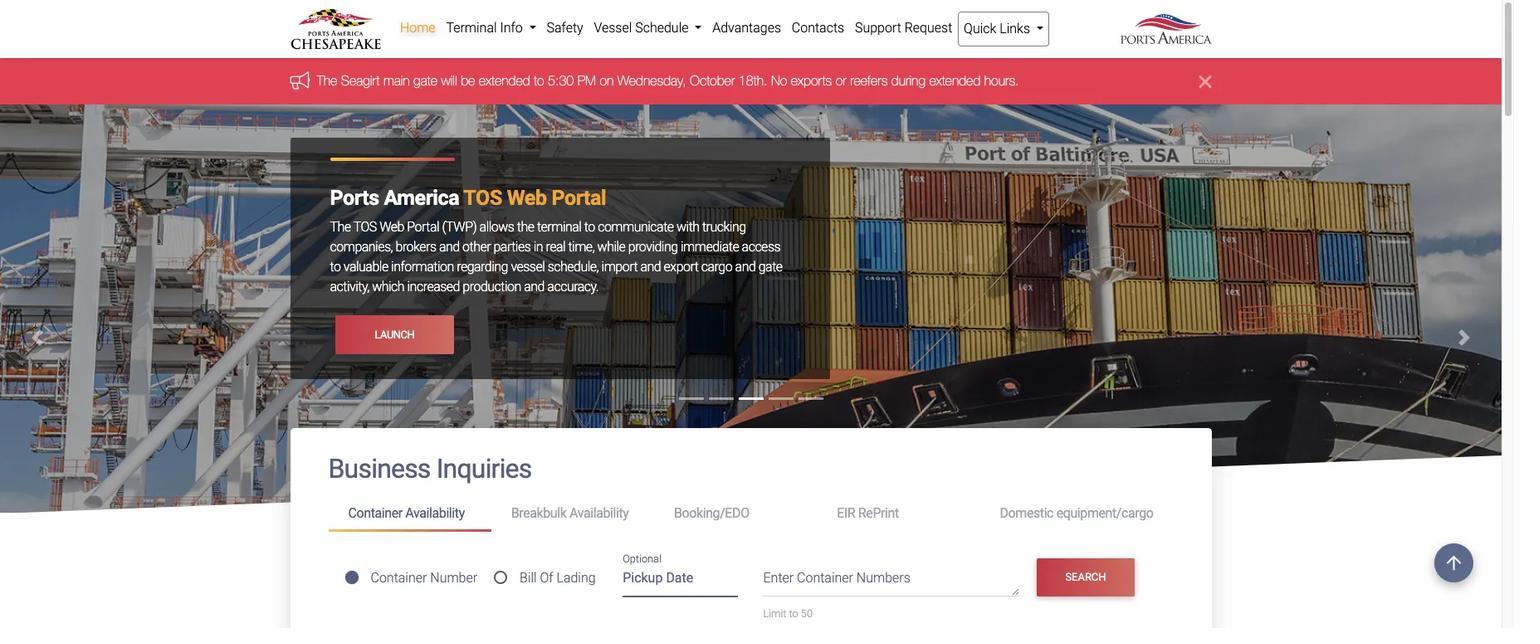 Task type: locate. For each thing, give the bounding box(es) containing it.
1 horizontal spatial portal
[[552, 186, 606, 210]]

with
[[677, 219, 699, 235]]

web up the
[[507, 186, 547, 210]]

0 horizontal spatial extended
[[479, 73, 530, 88]]

container
[[348, 506, 402, 521], [371, 570, 427, 586], [797, 571, 853, 586]]

the seagirt main gate will be extended to 5:30 pm on wednesday, october 18th.  no exports or reefers during extended hours. link
[[317, 73, 1019, 88]]

quick links
[[964, 21, 1033, 37]]

production
[[463, 279, 521, 295]]

0 vertical spatial gate
[[414, 73, 437, 88]]

1 vertical spatial the
[[330, 219, 351, 235]]

1 vertical spatial gate
[[758, 259, 782, 275]]

availability
[[405, 506, 465, 521], [569, 506, 629, 521]]

parties
[[493, 239, 531, 255]]

1 horizontal spatial extended
[[929, 73, 981, 88]]

vessel
[[594, 20, 632, 36]]

to left '5:30'
[[534, 73, 544, 88]]

1 vertical spatial tos
[[353, 219, 377, 235]]

close image
[[1199, 72, 1212, 92]]

0 vertical spatial web
[[507, 186, 547, 210]]

america
[[384, 186, 459, 210]]

extended right 'during'
[[929, 73, 981, 88]]

brokers
[[396, 239, 436, 255]]

other
[[462, 239, 491, 255]]

business inquiries
[[328, 454, 532, 485]]

container down business
[[348, 506, 402, 521]]

reprint
[[858, 506, 899, 521]]

1 vertical spatial portal
[[407, 219, 439, 235]]

portal up terminal
[[552, 186, 606, 210]]

search button
[[1037, 558, 1135, 597]]

1 horizontal spatial web
[[507, 186, 547, 210]]

tos up 'companies,'
[[353, 219, 377, 235]]

2 availability from the left
[[569, 506, 629, 521]]

which
[[372, 279, 404, 295]]

advantages link
[[707, 12, 786, 45]]

exports
[[791, 73, 832, 88]]

immediate
[[681, 239, 739, 255]]

search
[[1065, 571, 1106, 584]]

tos up allows
[[464, 186, 502, 210]]

access
[[742, 239, 780, 255]]

booking/edo link
[[654, 499, 817, 529]]

regarding
[[457, 259, 508, 275]]

request
[[905, 20, 952, 36]]

limit to 50
[[763, 608, 813, 620]]

breakbulk availability
[[511, 506, 629, 521]]

5:30
[[548, 73, 574, 88]]

container availability link
[[328, 499, 491, 532]]

domestic equipment/cargo
[[1000, 506, 1153, 521]]

the for the tos web portal (twp) allows the terminal to communicate with trucking companies,                         brokers and other parties in real time, while providing immediate access to valuable                         information regarding vessel schedule, import and export cargo and gate activity, which increased production and accuracy.
[[330, 219, 351, 235]]

the for the seagirt main gate will be extended to 5:30 pm on wednesday, october 18th.  no exports or reefers during extended hours.
[[317, 73, 337, 88]]

ports america tos web portal
[[330, 186, 606, 210]]

the left seagirt
[[317, 73, 337, 88]]

availability down business inquiries at left
[[405, 506, 465, 521]]

to
[[534, 73, 544, 88], [584, 219, 595, 235], [330, 259, 341, 275], [789, 608, 798, 620]]

breakbulk
[[511, 506, 567, 521]]

eir
[[837, 506, 855, 521]]

the
[[517, 219, 534, 235]]

to left the 50
[[789, 608, 798, 620]]

quick links link
[[958, 12, 1050, 46]]

contacts link
[[786, 12, 850, 45]]

vessel schedule
[[594, 20, 692, 36]]

tos web portal image
[[0, 105, 1502, 628]]

gate left 'will'
[[414, 73, 437, 88]]

container for container availability
[[348, 506, 402, 521]]

schedule
[[635, 20, 689, 36]]

terminal
[[537, 219, 581, 235]]

portal up brokers
[[407, 219, 439, 235]]

during
[[891, 73, 926, 88]]

gate inside alert
[[414, 73, 437, 88]]

availability right breakbulk
[[569, 506, 629, 521]]

1 horizontal spatial availability
[[569, 506, 629, 521]]

1 horizontal spatial tos
[[464, 186, 502, 210]]

be
[[461, 73, 475, 88]]

booking/edo
[[674, 506, 749, 521]]

allows
[[479, 219, 514, 235]]

0 horizontal spatial portal
[[407, 219, 439, 235]]

main
[[383, 73, 410, 88]]

breakbulk availability link
[[491, 499, 654, 529]]

the up 'companies,'
[[330, 219, 351, 235]]

eir reprint
[[837, 506, 899, 521]]

0 horizontal spatial web
[[380, 219, 404, 235]]

container left the number
[[371, 570, 427, 586]]

1 vertical spatial web
[[380, 219, 404, 235]]

Enter Container Numbers text field
[[763, 569, 1020, 597]]

50
[[801, 608, 813, 620]]

0 horizontal spatial availability
[[405, 506, 465, 521]]

inquiries
[[436, 454, 532, 485]]

extended
[[479, 73, 530, 88], [929, 73, 981, 88]]

will
[[441, 73, 457, 88]]

gate down access
[[758, 259, 782, 275]]

2 extended from the left
[[929, 73, 981, 88]]

0 vertical spatial portal
[[552, 186, 606, 210]]

wednesday,
[[617, 73, 686, 88]]

web
[[507, 186, 547, 210], [380, 219, 404, 235]]

0 horizontal spatial tos
[[353, 219, 377, 235]]

1 availability from the left
[[405, 506, 465, 521]]

Optional text field
[[623, 565, 738, 598]]

vessel
[[511, 259, 545, 275]]

information
[[391, 259, 454, 275]]

numbers
[[857, 571, 910, 586]]

0 vertical spatial tos
[[464, 186, 502, 210]]

0 horizontal spatial gate
[[414, 73, 437, 88]]

and
[[439, 239, 460, 255], [640, 259, 661, 275], [735, 259, 756, 275], [524, 279, 545, 295]]

availability for breakbulk availability
[[569, 506, 629, 521]]

the inside the tos web portal (twp) allows the terminal to communicate with trucking companies,                         brokers and other parties in real time, while providing immediate access to valuable                         information regarding vessel schedule, import and export cargo and gate activity, which increased production and accuracy.
[[330, 219, 351, 235]]

web inside the tos web portal (twp) allows the terminal to communicate with trucking companies,                         brokers and other parties in real time, while providing immediate access to valuable                         information regarding vessel schedule, import and export cargo and gate activity, which increased production and accuracy.
[[380, 219, 404, 235]]

gate
[[414, 73, 437, 88], [758, 259, 782, 275]]

launch link
[[335, 316, 454, 354]]

tos
[[464, 186, 502, 210], [353, 219, 377, 235]]

0 vertical spatial the
[[317, 73, 337, 88]]

enter container numbers
[[763, 571, 910, 586]]

the seagirt main gate will be extended to 5:30 pm on wednesday, october 18th.  no exports or reefers during extended hours.
[[317, 73, 1019, 88]]

1 extended from the left
[[479, 73, 530, 88]]

terminal info
[[446, 20, 526, 36]]

the inside the seagirt main gate will be extended to 5:30 pm on wednesday, october 18th.  no exports or reefers during extended hours. alert
[[317, 73, 337, 88]]

enter
[[763, 571, 794, 586]]

info
[[500, 20, 523, 36]]

web up brokers
[[380, 219, 404, 235]]

extended right be
[[479, 73, 530, 88]]

1 horizontal spatial gate
[[758, 259, 782, 275]]



Task type: vqa. For each thing, say whether or not it's contained in the screenshot.
The Cargo
yes



Task type: describe. For each thing, give the bounding box(es) containing it.
and down access
[[735, 259, 756, 275]]

trucking
[[702, 219, 746, 235]]

container availability
[[348, 506, 465, 521]]

and down vessel
[[524, 279, 545, 295]]

communicate
[[598, 219, 674, 235]]

seagirt
[[341, 73, 380, 88]]

export
[[664, 259, 698, 275]]

schedule,
[[548, 259, 599, 275]]

contacts
[[792, 20, 844, 36]]

the tos web portal (twp) allows the terminal to communicate with trucking companies,                         brokers and other parties in real time, while providing immediate access to valuable                         information regarding vessel schedule, import and export cargo and gate activity, which increased production and accuracy.
[[330, 219, 782, 295]]

limit
[[763, 608, 787, 620]]

ports
[[330, 186, 379, 210]]

increased
[[407, 279, 460, 295]]

or
[[836, 73, 847, 88]]

and down providing
[[640, 259, 661, 275]]

terminal
[[446, 20, 497, 36]]

(twp)
[[442, 219, 477, 235]]

providing
[[628, 239, 678, 255]]

eir reprint link
[[817, 499, 980, 529]]

companies,
[[330, 239, 393, 255]]

safety link
[[541, 12, 589, 45]]

number
[[430, 570, 477, 586]]

home link
[[395, 12, 441, 45]]

support request
[[855, 20, 952, 36]]

time,
[[568, 239, 595, 255]]

optional
[[623, 553, 661, 565]]

cargo
[[701, 259, 732, 275]]

domestic
[[1000, 506, 1054, 521]]

business
[[328, 454, 430, 485]]

support request link
[[850, 12, 958, 45]]

to inside the seagirt main gate will be extended to 5:30 pm on wednesday, october 18th.  no exports or reefers during extended hours. alert
[[534, 73, 544, 88]]

container for container number
[[371, 570, 427, 586]]

real
[[546, 239, 565, 255]]

domestic equipment/cargo link
[[980, 499, 1173, 529]]

support
[[855, 20, 901, 36]]

container number
[[371, 570, 477, 586]]

tos inside the tos web portal (twp) allows the terminal to communicate with trucking companies,                         brokers and other parties in real time, while providing immediate access to valuable                         information regarding vessel schedule, import and export cargo and gate activity, which increased production and accuracy.
[[353, 219, 377, 235]]

advantages
[[712, 20, 781, 36]]

to up activity,
[[330, 259, 341, 275]]

launch
[[375, 329, 414, 341]]

18th.
[[739, 73, 767, 88]]

october
[[690, 73, 735, 88]]

bullhorn image
[[290, 71, 317, 90]]

terminal info link
[[441, 12, 541, 45]]

in
[[533, 239, 543, 255]]

to up time,
[[584, 219, 595, 235]]

container up the 50
[[797, 571, 853, 586]]

pm
[[577, 73, 596, 88]]

accuracy.
[[547, 279, 599, 295]]

while
[[597, 239, 625, 255]]

bill of lading
[[520, 570, 596, 586]]

the seagirt main gate will be extended to 5:30 pm on wednesday, october 18th.  no exports or reefers during extended hours. alert
[[0, 58, 1502, 105]]

quick
[[964, 21, 997, 37]]

hours.
[[984, 73, 1019, 88]]

safety
[[547, 20, 583, 36]]

vessel schedule link
[[589, 12, 707, 45]]

availability for container availability
[[405, 506, 465, 521]]

and down (twp)
[[439, 239, 460, 255]]

links
[[1000, 21, 1030, 37]]

bill
[[520, 570, 537, 586]]

lading
[[557, 570, 596, 586]]

of
[[540, 570, 553, 586]]

go to top image
[[1435, 544, 1474, 583]]

equipment/cargo
[[1056, 506, 1153, 521]]

import
[[601, 259, 638, 275]]

gate inside the tos web portal (twp) allows the terminal to communicate with trucking companies,                         brokers and other parties in real time, while providing immediate access to valuable                         information regarding vessel schedule, import and export cargo and gate activity, which increased production and accuracy.
[[758, 259, 782, 275]]

reefers
[[850, 73, 888, 88]]

valuable
[[344, 259, 388, 275]]

on
[[600, 73, 614, 88]]

home
[[400, 20, 436, 36]]

no
[[771, 73, 787, 88]]

activity,
[[330, 279, 369, 295]]

portal inside the tos web portal (twp) allows the terminal to communicate with trucking companies,                         brokers and other parties in real time, while providing immediate access to valuable                         information regarding vessel schedule, import and export cargo and gate activity, which increased production and accuracy.
[[407, 219, 439, 235]]



